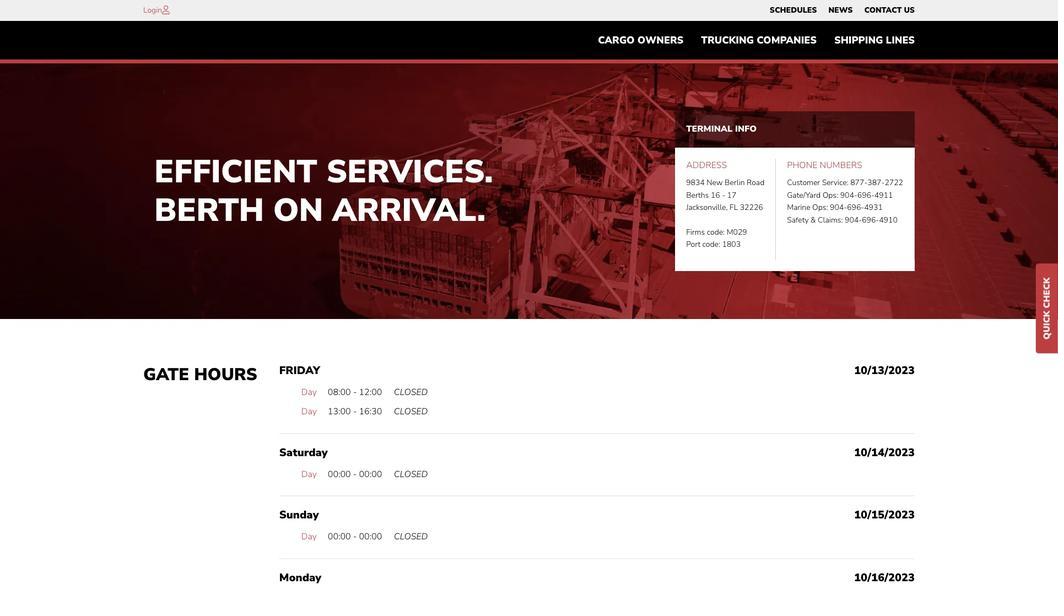 Task type: locate. For each thing, give the bounding box(es) containing it.
menu bar
[[764, 3, 921, 18], [590, 29, 924, 51]]

3 closed from the top
[[394, 469, 428, 481]]

closed
[[394, 386, 428, 398], [394, 406, 428, 418], [394, 469, 428, 481], [394, 531, 428, 543]]

cargo
[[598, 34, 635, 47]]

monday
[[279, 571, 322, 586]]

4910
[[880, 215, 898, 225]]

contact us link
[[865, 3, 915, 18]]

services.
[[327, 150, 493, 194]]

00:00
[[328, 469, 351, 481], [359, 469, 382, 481], [328, 531, 351, 543], [359, 531, 382, 543]]

904- up claims:
[[830, 202, 848, 213]]

1 vertical spatial 696-
[[848, 202, 865, 213]]

2722
[[885, 178, 904, 188]]

owners
[[638, 34, 684, 47]]

trucking companies
[[702, 34, 817, 47]]

day
[[301, 386, 317, 398], [301, 406, 317, 418], [301, 469, 317, 481], [301, 531, 317, 543]]

berths
[[687, 190, 709, 201]]

claims:
[[818, 215, 843, 225]]

4 day from the top
[[301, 531, 317, 543]]

10/16/2023
[[855, 571, 915, 586]]

berth
[[154, 189, 264, 232]]

companies
[[757, 34, 817, 47]]

day left 13:00
[[301, 406, 317, 418]]

1 vertical spatial code:
[[703, 240, 721, 250]]

closed for sunday
[[394, 531, 428, 543]]

arrival.
[[333, 189, 486, 232]]

696-
[[858, 190, 875, 201], [848, 202, 865, 213], [862, 215, 880, 225]]

2 00:00 - 00:00 from the top
[[328, 531, 382, 543]]

berlin
[[725, 178, 745, 188]]

0 vertical spatial 696-
[[858, 190, 875, 201]]

0 vertical spatial ops:
[[823, 190, 839, 201]]

road
[[747, 178, 765, 188]]

day down saturday
[[301, 469, 317, 481]]

4 closed from the top
[[394, 531, 428, 543]]

friday
[[279, 363, 320, 378]]

code: up 1803
[[707, 227, 725, 238]]

0 vertical spatial menu bar
[[764, 3, 921, 18]]

saturday
[[279, 445, 328, 460]]

menu bar up shipping
[[764, 3, 921, 18]]

terminal info
[[687, 123, 757, 135]]

10/15/2023
[[855, 508, 915, 523]]

sunday
[[279, 508, 319, 523]]

code: right port
[[703, 240, 721, 250]]

387-
[[868, 178, 885, 188]]

gate
[[143, 363, 189, 386]]

code:
[[707, 227, 725, 238], [703, 240, 721, 250]]

4931
[[865, 202, 883, 213]]

quick check
[[1042, 278, 1054, 340]]

info
[[736, 123, 757, 135]]

08:00
[[328, 386, 351, 398]]

ops:
[[823, 190, 839, 201], [813, 202, 829, 213]]

1 vertical spatial menu bar
[[590, 29, 924, 51]]

-
[[722, 190, 726, 201], [353, 386, 357, 398], [353, 406, 357, 418], [353, 469, 357, 481], [353, 531, 357, 543]]

menu bar down schedules link
[[590, 29, 924, 51]]

1803
[[723, 240, 741, 250]]

1 vertical spatial 904-
[[830, 202, 848, 213]]

904-
[[841, 190, 858, 201], [830, 202, 848, 213], [845, 215, 862, 225]]

9834 new berlin road berths 16 - 17 jacksonville, fl 32226
[[687, 178, 765, 213]]

trucking
[[702, 34, 754, 47]]

13:00
[[328, 406, 351, 418]]

us
[[905, 5, 915, 15]]

efficient services. berth on arrival.
[[154, 150, 493, 232]]

closed for friday
[[394, 386, 428, 398]]

0 vertical spatial 00:00 - 00:00
[[328, 469, 382, 481]]

2 closed from the top
[[394, 406, 428, 418]]

1 vertical spatial ops:
[[813, 202, 829, 213]]

new
[[707, 178, 723, 188]]

00:00 - 00:00
[[328, 469, 382, 481], [328, 531, 382, 543]]

schedules link
[[770, 3, 817, 18]]

0 vertical spatial code:
[[707, 227, 725, 238]]

phone numbers
[[788, 159, 863, 171]]

day down 'sunday'
[[301, 531, 317, 543]]

16
[[711, 190, 720, 201]]

safety
[[788, 215, 809, 225]]

address
[[687, 159, 727, 171]]

12:00
[[359, 386, 382, 398]]

1 closed from the top
[[394, 386, 428, 398]]

00:00 - 00:00 for saturday
[[328, 469, 382, 481]]

ops: up &
[[813, 202, 829, 213]]

customer
[[788, 178, 821, 188]]

ops: down service:
[[823, 190, 839, 201]]

1 vertical spatial 00:00 - 00:00
[[328, 531, 382, 543]]

news
[[829, 5, 853, 15]]

904- down 877-
[[841, 190, 858, 201]]

9834
[[687, 178, 705, 188]]

shipping
[[835, 34, 884, 47]]

904- right claims:
[[845, 215, 862, 225]]

day down friday
[[301, 386, 317, 398]]

1 00:00 - 00:00 from the top
[[328, 469, 382, 481]]

1 day from the top
[[301, 386, 317, 398]]

2 vertical spatial 904-
[[845, 215, 862, 225]]

3 day from the top
[[301, 469, 317, 481]]



Task type: vqa. For each thing, say whether or not it's contained in the screenshot.
first p.m. from the top of the page
no



Task type: describe. For each thing, give the bounding box(es) containing it.
4911
[[875, 190, 894, 201]]

fl
[[730, 202, 738, 213]]

firms code:  m029 port code:  1803
[[687, 227, 748, 250]]

08:00 - 12:00
[[328, 386, 382, 398]]

marine
[[788, 202, 811, 213]]

contact
[[865, 5, 902, 15]]

numbers
[[820, 159, 863, 171]]

jacksonville,
[[687, 202, 728, 213]]

877-
[[851, 178, 868, 188]]

00:00 - 00:00 for sunday
[[328, 531, 382, 543]]

hours
[[194, 363, 257, 386]]

login
[[143, 5, 162, 15]]

shipping lines link
[[826, 29, 924, 51]]

- for sunday
[[353, 531, 357, 543]]

day for friday
[[301, 386, 317, 398]]

phone
[[788, 159, 818, 171]]

trucking companies link
[[693, 29, 826, 51]]

13:00 - 16:30
[[328, 406, 382, 418]]

- for saturday
[[353, 469, 357, 481]]

customer service: 877-387-2722 gate/yard ops: 904-696-4911 marine ops: 904-696-4931 safety & claims: 904-696-4910
[[788, 178, 904, 225]]

10/13/2023
[[855, 363, 915, 378]]

10/14/2023
[[855, 445, 915, 460]]

efficient
[[154, 150, 317, 194]]

quick
[[1042, 311, 1054, 340]]

gate hours
[[143, 363, 257, 386]]

news link
[[829, 3, 853, 18]]

user image
[[162, 6, 170, 14]]

&
[[811, 215, 816, 225]]

0 vertical spatial 904-
[[841, 190, 858, 201]]

- for friday
[[353, 386, 357, 398]]

16:30
[[359, 406, 382, 418]]

m029
[[727, 227, 748, 238]]

port
[[687, 240, 701, 250]]

gate/yard
[[788, 190, 821, 201]]

32226
[[740, 202, 764, 213]]

day for sunday
[[301, 531, 317, 543]]

closed for saturday
[[394, 469, 428, 481]]

service:
[[823, 178, 849, 188]]

- inside "9834 new berlin road berths 16 - 17 jacksonville, fl 32226"
[[722, 190, 726, 201]]

check
[[1042, 278, 1054, 309]]

menu bar containing schedules
[[764, 3, 921, 18]]

2 vertical spatial 696-
[[862, 215, 880, 225]]

17
[[728, 190, 737, 201]]

contact us
[[865, 5, 915, 15]]

on
[[273, 189, 323, 232]]

menu bar containing cargo owners
[[590, 29, 924, 51]]

quick check link
[[1037, 264, 1059, 354]]

firms
[[687, 227, 705, 238]]

lines
[[886, 34, 915, 47]]

terminal
[[687, 123, 733, 135]]

shipping lines
[[835, 34, 915, 47]]

login link
[[143, 5, 162, 15]]

day for saturday
[[301, 469, 317, 481]]

cargo owners link
[[590, 29, 693, 51]]

schedules
[[770, 5, 817, 15]]

2 day from the top
[[301, 406, 317, 418]]

cargo owners
[[598, 34, 684, 47]]



